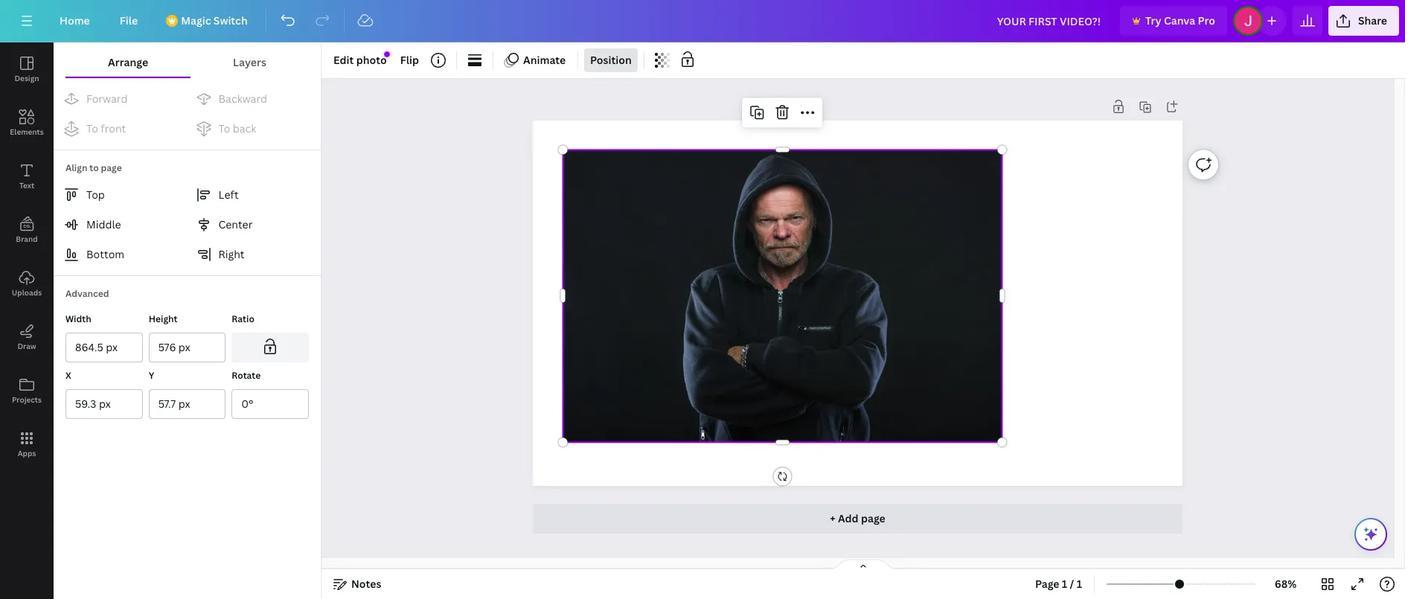 Task type: locate. For each thing, give the bounding box(es) containing it.
right button
[[189, 240, 316, 270]]

2 1 from the left
[[1077, 577, 1083, 591]]

1
[[1062, 577, 1068, 591], [1077, 577, 1083, 591]]

edit photo
[[334, 53, 387, 67]]

draw
[[17, 341, 36, 351]]

to left the back
[[219, 121, 230, 136]]

to inside button
[[86, 121, 98, 136]]

to inside button
[[219, 121, 230, 136]]

list
[[54, 84, 321, 144]]

page right to
[[101, 162, 122, 174]]

back
[[233, 121, 256, 136]]

Y text field
[[158, 390, 216, 418]]

elements button
[[0, 96, 54, 150]]

page right 'add'
[[861, 512, 886, 526]]

middle button
[[57, 210, 184, 240]]

list containing forward
[[54, 84, 321, 144]]

rotate
[[232, 369, 261, 382]]

projects button
[[0, 364, 54, 418]]

height
[[149, 313, 178, 325]]

flip
[[400, 53, 419, 67]]

apps
[[18, 448, 36, 459]]

design
[[14, 73, 39, 83]]

1 right /
[[1077, 577, 1083, 591]]

68% button
[[1262, 573, 1310, 596]]

edit photo button
[[328, 48, 393, 72]]

0 horizontal spatial to
[[86, 121, 98, 136]]

1 left /
[[1062, 577, 1068, 591]]

y
[[149, 369, 154, 382]]

magic switch button
[[156, 6, 260, 36]]

0 horizontal spatial 1
[[1062, 577, 1068, 591]]

elements
[[10, 127, 44, 137]]

try canva pro button
[[1121, 6, 1228, 36]]

x
[[66, 369, 71, 382]]

to
[[86, 121, 98, 136], [219, 121, 230, 136]]

+
[[830, 512, 836, 526]]

align to page list
[[54, 180, 321, 270]]

main menu bar
[[0, 0, 1406, 42]]

Design title text field
[[986, 6, 1115, 36]]

center button
[[189, 210, 316, 240]]

X text field
[[75, 390, 133, 418]]

position
[[591, 53, 632, 67]]

page
[[1036, 577, 1060, 591]]

brand
[[16, 234, 38, 244]]

backward
[[219, 92, 267, 106]]

1 vertical spatial page
[[861, 512, 886, 526]]

1 horizontal spatial to
[[219, 121, 230, 136]]

0 horizontal spatial page
[[101, 162, 122, 174]]

text
[[19, 180, 34, 191]]

advanced
[[66, 287, 109, 300]]

layers
[[233, 55, 267, 69]]

page inside button
[[861, 512, 886, 526]]

left button
[[189, 180, 316, 210]]

animate button
[[500, 48, 572, 72]]

position button
[[585, 48, 638, 72]]

new image
[[384, 51, 390, 57]]

layers button
[[191, 48, 309, 77]]

show pages image
[[828, 559, 899, 571]]

page 1 / 1
[[1036, 577, 1083, 591]]

1 to from the left
[[86, 121, 98, 136]]

Width text field
[[75, 334, 133, 362]]

0 vertical spatial page
[[101, 162, 122, 174]]

uploads button
[[0, 257, 54, 310]]

brand button
[[0, 203, 54, 257]]

home
[[60, 13, 90, 28]]

to left front
[[86, 121, 98, 136]]

edit
[[334, 53, 354, 67]]

page
[[101, 162, 122, 174], [861, 512, 886, 526]]

+ add page
[[830, 512, 886, 526]]

canva
[[1164, 13, 1196, 28]]

canva assistant image
[[1363, 526, 1380, 544]]

Height text field
[[158, 334, 216, 362]]

1 horizontal spatial page
[[861, 512, 886, 526]]

try
[[1146, 13, 1162, 28]]

flip button
[[394, 48, 425, 72]]

to back button
[[189, 114, 316, 144]]

2 to from the left
[[219, 121, 230, 136]]

1 horizontal spatial 1
[[1077, 577, 1083, 591]]



Task type: describe. For each thing, give the bounding box(es) containing it.
text button
[[0, 150, 54, 203]]

right
[[219, 247, 245, 261]]

bottom
[[86, 247, 124, 261]]

pro
[[1198, 13, 1216, 28]]

share button
[[1329, 6, 1400, 36]]

photo
[[356, 53, 387, 67]]

apps button
[[0, 418, 54, 471]]

1 1 from the left
[[1062, 577, 1068, 591]]

design button
[[0, 42, 54, 96]]

file
[[120, 13, 138, 28]]

/
[[1070, 577, 1075, 591]]

side panel tab list
[[0, 42, 54, 471]]

page for + add page
[[861, 512, 886, 526]]

draw button
[[0, 310, 54, 364]]

projects
[[12, 395, 42, 405]]

to for to back
[[219, 121, 230, 136]]

to for to front
[[86, 121, 98, 136]]

ratio
[[232, 313, 255, 325]]

to front
[[86, 121, 126, 136]]

uploads
[[12, 287, 42, 298]]

home link
[[48, 6, 102, 36]]

notes button
[[328, 573, 388, 596]]

magic switch
[[181, 13, 248, 28]]

page for align to page
[[101, 162, 122, 174]]

arrange
[[108, 55, 148, 69]]

+ add page button
[[533, 504, 1183, 534]]

arrange button
[[66, 48, 191, 77]]

front
[[101, 121, 126, 136]]

try canva pro
[[1146, 13, 1216, 28]]

Rotate text field
[[241, 390, 299, 418]]

bottom button
[[57, 240, 184, 270]]

add
[[838, 512, 859, 526]]

to back
[[219, 121, 256, 136]]

left
[[219, 188, 239, 202]]

forward
[[86, 92, 128, 106]]

top
[[86, 188, 105, 202]]

width
[[66, 313, 91, 325]]

switch
[[214, 13, 248, 28]]

file button
[[108, 6, 150, 36]]

forward button
[[57, 84, 184, 114]]

backward button
[[189, 84, 316, 114]]

magic
[[181, 13, 211, 28]]

center
[[219, 217, 253, 232]]

to front button
[[57, 114, 184, 144]]

68%
[[1275, 577, 1297, 591]]

align
[[66, 162, 87, 174]]

middle
[[86, 217, 121, 232]]

align to page
[[66, 162, 122, 174]]

to
[[90, 162, 99, 174]]

top button
[[57, 180, 184, 210]]

share
[[1359, 13, 1388, 28]]

notes
[[351, 577, 382, 591]]

animate
[[523, 53, 566, 67]]



Task type: vqa. For each thing, say whether or not it's contained in the screenshot.
Bottom button
yes



